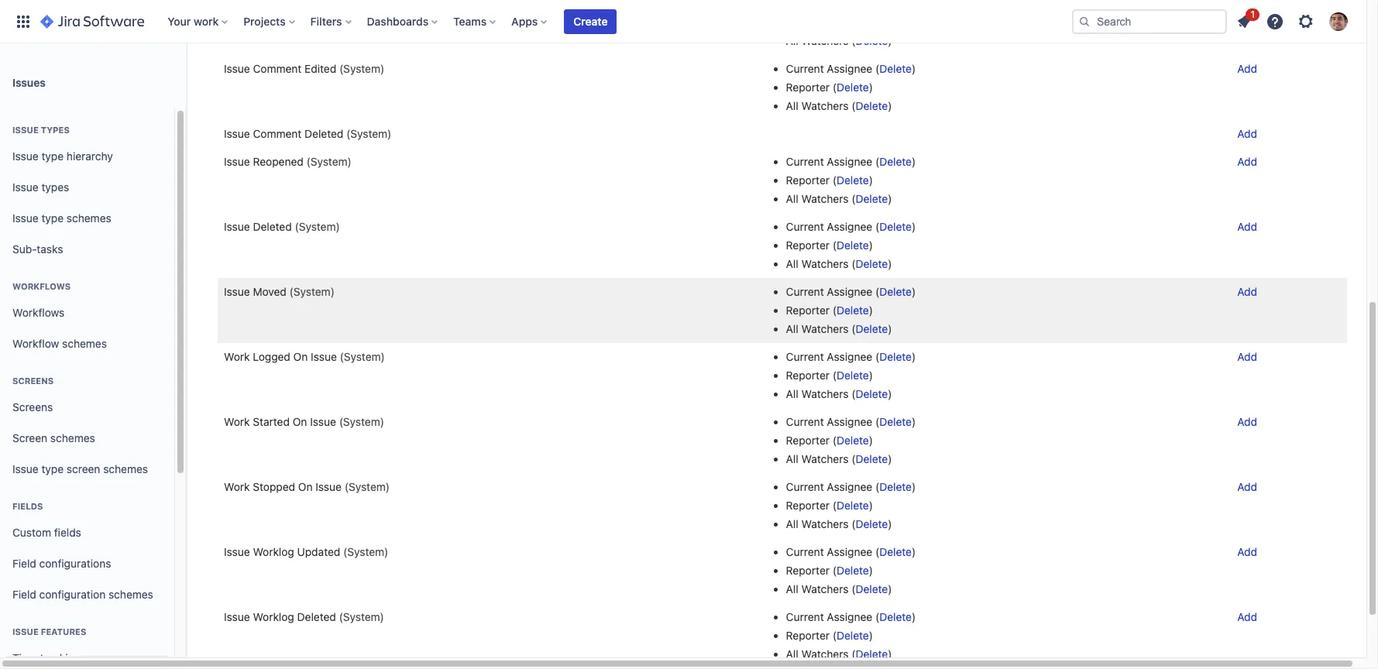 Task type: vqa. For each thing, say whether or not it's contained in the screenshot.
On associated with Logged
yes



Task type: describe. For each thing, give the bounding box(es) containing it.
logged
[[253, 350, 290, 363]]

comment for deleted
[[253, 127, 302, 140]]

assignee for work started on issue (system)
[[827, 415, 873, 429]]

worklog for deleted
[[253, 611, 294, 624]]

current for work stopped on issue (system)
[[786, 480, 824, 494]]

1 watchers from the top
[[802, 34, 849, 47]]

1
[[1251, 8, 1255, 20]]

screens group
[[6, 359, 168, 490]]

comment for edited
[[253, 62, 302, 75]]

types
[[41, 180, 69, 193]]

edited
[[305, 62, 336, 75]]

issue for issue worklog deleted (system)
[[224, 611, 250, 624]]

time
[[12, 651, 37, 664]]

add for work started on issue (system)
[[1237, 415, 1257, 429]]

on for stopped
[[298, 480, 313, 494]]

issue for issue comment deleted (system)
[[224, 127, 250, 140]]

projects button
[[239, 9, 301, 34]]

current assignee ( delete ) reporter ( delete ) all watchers ( delete ) for issue worklog updated (system)
[[786, 546, 916, 596]]

assignee for issue comment edited (system)
[[827, 62, 873, 75]]

work for work logged on issue
[[224, 350, 250, 363]]

all for issue reopened (system)
[[786, 192, 799, 205]]

add for issue comment deleted (system)
[[1237, 127, 1257, 140]]

work
[[194, 14, 219, 28]]

issue for issue features
[[12, 627, 39, 637]]

screen schemes link
[[6, 423, 168, 454]]

screen
[[12, 431, 47, 444]]

add link for work stopped on issue (system)
[[1237, 480, 1257, 494]]

screens for screens group
[[12, 376, 54, 386]]

current for work started on issue (system)
[[786, 415, 824, 429]]

on for logged
[[293, 350, 308, 363]]

custom
[[12, 526, 51, 539]]

current assignee ( delete ) reporter ( delete ) all watchers ( delete ) for work stopped on issue (system)
[[786, 480, 916, 531]]

search image
[[1078, 15, 1091, 28]]

teams button
[[449, 9, 502, 34]]

assignee for issue moved (system)
[[827, 285, 873, 298]]

stopped
[[253, 480, 295, 494]]

add for work logged on issue (system)
[[1237, 350, 1257, 363]]

apps
[[511, 14, 538, 28]]

current for work logged on issue (system)
[[786, 350, 824, 363]]

type for hierarchy
[[41, 149, 64, 162]]

assignee for work stopped on issue (system)
[[827, 480, 873, 494]]

Search field
[[1072, 9, 1227, 34]]

started
[[253, 415, 290, 429]]

add for work stopped on issue (system)
[[1237, 480, 1257, 494]]

workflows for workflows link
[[12, 306, 65, 319]]

schemes inside issue types group
[[67, 211, 111, 224]]

teams
[[453, 14, 487, 28]]

add link for issue comment edited (system)
[[1237, 62, 1257, 75]]

add link for work logged on issue (system)
[[1237, 350, 1257, 363]]

assignee for issue deleted (system)
[[827, 220, 873, 233]]

current for issue deleted (system)
[[786, 220, 824, 233]]

workflow
[[12, 337, 59, 350]]

sub-tasks link
[[6, 234, 168, 265]]

filters
[[310, 14, 342, 28]]

add link for issue reopened (system)
[[1237, 155, 1257, 168]]

all for issue moved (system)
[[786, 322, 799, 336]]

issue features group
[[6, 611, 168, 669]]

type for screen
[[41, 462, 64, 475]]

watchers for work logged on issue (system)
[[802, 387, 849, 401]]

work logged on issue (system)
[[224, 350, 385, 363]]

assignee for issue reopened (system)
[[827, 155, 873, 168]]

all for issue deleted (system)
[[786, 257, 799, 270]]

deleted for comment
[[305, 127, 344, 140]]

filters button
[[306, 9, 358, 34]]

add for issue worklog deleted (system)
[[1237, 611, 1257, 624]]

tracking
[[40, 651, 81, 664]]

primary element
[[9, 0, 1072, 43]]

add link for issue moved (system)
[[1237, 285, 1257, 298]]

help image
[[1266, 12, 1285, 31]]

add for issue deleted (system)
[[1237, 220, 1257, 233]]

issue worklog deleted (system)
[[224, 611, 384, 624]]

reporter for issue comment edited (system)
[[786, 81, 830, 94]]

issue comment edited (system)
[[224, 62, 384, 75]]

all for issue worklog updated (system)
[[786, 583, 799, 596]]

reporter for work logged on issue (system)
[[786, 369, 830, 382]]

dashboards
[[367, 14, 429, 28]]

configuration
[[39, 588, 106, 601]]

issue type schemes link
[[6, 203, 168, 234]]

tasks
[[37, 242, 63, 255]]

issue reopened (system)
[[224, 155, 352, 168]]

current assignee ( delete ) reporter ( delete ) all watchers ( delete ) for work started on issue (system)
[[786, 415, 916, 466]]

screen
[[67, 462, 100, 475]]

issue type screen schemes link
[[6, 454, 168, 485]]

work started on issue (system)
[[224, 415, 384, 429]]

add link for issue worklog deleted (system)
[[1237, 611, 1257, 624]]

current for issue worklog updated (system)
[[786, 546, 824, 559]]

field configurations link
[[6, 549, 168, 580]]

issue type hierarchy link
[[6, 141, 168, 172]]

issue type hierarchy
[[12, 149, 113, 162]]

reporter for work started on issue (system)
[[786, 434, 830, 447]]

create
[[574, 14, 608, 28]]

add link for work started on issue (system)
[[1237, 415, 1257, 429]]

issue for issue type screen schemes
[[12, 462, 38, 475]]

worklog for updated
[[253, 546, 294, 559]]



Task type: locate. For each thing, give the bounding box(es) containing it.
screens down workflow
[[12, 376, 54, 386]]

assignee for issue worklog updated (system)
[[827, 546, 873, 559]]

fields
[[54, 526, 81, 539]]

9 add link from the top
[[1237, 546, 1257, 559]]

deleted up issue reopened (system) at the top of the page
[[305, 127, 344, 140]]

schemes up issue type screen schemes
[[50, 431, 95, 444]]

on right started at the bottom left
[[293, 415, 307, 429]]

0 vertical spatial comment
[[253, 62, 302, 75]]

2 vertical spatial type
[[41, 462, 64, 475]]

reporter for issue moved (system)
[[786, 304, 830, 317]]

schemes down workflows link
[[62, 337, 107, 350]]

0 vertical spatial screens
[[12, 376, 54, 386]]

9 all from the top
[[786, 583, 799, 596]]

field up issue features
[[12, 588, 36, 601]]

work left stopped
[[224, 480, 250, 494]]

issue for issue moved (system)
[[224, 285, 250, 298]]

(
[[852, 34, 856, 47], [875, 62, 880, 75], [833, 81, 837, 94], [852, 99, 856, 112], [875, 155, 880, 168], [833, 174, 837, 187], [852, 192, 856, 205], [875, 220, 880, 233], [833, 239, 837, 252], [852, 257, 856, 270], [875, 285, 880, 298], [833, 304, 837, 317], [852, 322, 856, 336], [875, 350, 880, 363], [833, 369, 837, 382], [852, 387, 856, 401], [875, 415, 880, 429], [833, 434, 837, 447], [852, 453, 856, 466], [875, 480, 880, 494], [833, 499, 837, 512], [852, 518, 856, 531], [875, 546, 880, 559], [833, 564, 837, 577], [852, 583, 856, 596], [875, 611, 880, 624], [833, 629, 837, 642], [852, 648, 856, 661]]

(system)
[[339, 62, 384, 75], [346, 127, 392, 140], [306, 155, 352, 168], [295, 220, 340, 233], [290, 285, 335, 298], [340, 350, 385, 363], [339, 415, 384, 429], [345, 480, 390, 494], [343, 546, 388, 559], [339, 611, 384, 624]]

issue features
[[12, 627, 86, 637]]

3 assignee from the top
[[827, 220, 873, 233]]

add link for issue comment deleted (system)
[[1237, 127, 1257, 140]]

7 watchers from the top
[[802, 453, 849, 466]]

4 assignee from the top
[[827, 285, 873, 298]]

assignee for issue worklog deleted (system)
[[827, 611, 873, 624]]

2 comment from the top
[[253, 127, 302, 140]]

delete
[[856, 34, 888, 47], [880, 62, 912, 75], [837, 81, 869, 94], [856, 99, 888, 112], [880, 155, 912, 168], [837, 174, 869, 187], [856, 192, 888, 205], [880, 220, 912, 233], [837, 239, 869, 252], [856, 257, 888, 270], [880, 285, 912, 298], [837, 304, 869, 317], [856, 322, 888, 336], [880, 350, 912, 363], [837, 369, 869, 382], [856, 387, 888, 401], [880, 415, 912, 429], [837, 434, 869, 447], [856, 453, 888, 466], [880, 480, 912, 494], [837, 499, 869, 512], [856, 518, 888, 531], [880, 546, 912, 559], [837, 564, 869, 577], [856, 583, 888, 596], [880, 611, 912, 624], [837, 629, 869, 642], [856, 648, 888, 661]]

current for issue comment edited (system)
[[786, 62, 824, 75]]

appswitcher icon image
[[14, 12, 33, 31]]

your
[[168, 14, 191, 28]]

1 vertical spatial field
[[12, 588, 36, 601]]

1 vertical spatial work
[[224, 415, 250, 429]]

sidebar navigation image
[[169, 62, 203, 93]]

features
[[41, 627, 86, 637]]

schemes right screen
[[103, 462, 148, 475]]

issue for issue deleted (system)
[[224, 220, 250, 233]]

4 all from the top
[[786, 257, 799, 270]]

work left started at the bottom left
[[224, 415, 250, 429]]

1 all from the top
[[786, 34, 799, 47]]

1 vertical spatial deleted
[[253, 220, 292, 233]]

field
[[12, 557, 36, 570], [12, 588, 36, 601]]

8 all from the top
[[786, 518, 799, 531]]

5 watchers from the top
[[802, 322, 849, 336]]

6 reporter from the top
[[786, 434, 830, 447]]

issue types link
[[6, 172, 168, 203]]

workflows group
[[6, 265, 168, 364]]

1 current from the top
[[786, 62, 824, 75]]

current for issue moved (system)
[[786, 285, 824, 298]]

issue moved (system)
[[224, 285, 335, 298]]

all for issue comment edited (system)
[[786, 99, 799, 112]]

add link
[[1237, 62, 1257, 75], [1237, 127, 1257, 140], [1237, 155, 1257, 168], [1237, 220, 1257, 233], [1237, 285, 1257, 298], [1237, 350, 1257, 363], [1237, 415, 1257, 429], [1237, 480, 1257, 494], [1237, 546, 1257, 559], [1237, 611, 1257, 624]]

3 add link from the top
[[1237, 155, 1257, 168]]

3 watchers from the top
[[802, 192, 849, 205]]

add link for issue worklog updated (system)
[[1237, 546, 1257, 559]]

6 all from the top
[[786, 387, 799, 401]]

delete link
[[856, 34, 888, 47], [880, 62, 912, 75], [837, 81, 869, 94], [856, 99, 888, 112], [880, 155, 912, 168], [837, 174, 869, 187], [856, 192, 888, 205], [880, 220, 912, 233], [837, 239, 869, 252], [856, 257, 888, 270], [880, 285, 912, 298], [837, 304, 869, 317], [856, 322, 888, 336], [880, 350, 912, 363], [837, 369, 869, 382], [856, 387, 888, 401], [880, 415, 912, 429], [837, 434, 869, 447], [856, 453, 888, 466], [880, 480, 912, 494], [837, 499, 869, 512], [856, 518, 888, 531], [880, 546, 912, 559], [837, 564, 869, 577], [856, 583, 888, 596], [880, 611, 912, 624], [837, 629, 869, 642], [856, 648, 888, 661]]

comment
[[253, 62, 302, 75], [253, 127, 302, 140]]

reporter for issue worklog updated (system)
[[786, 564, 830, 577]]

2 add link from the top
[[1237, 127, 1257, 140]]

current assignee ( delete ) reporter ( delete ) all watchers ( delete ) for issue moved (system)
[[786, 285, 916, 336]]

issue for issue type schemes
[[12, 211, 38, 224]]

screens up screen
[[12, 400, 53, 413]]

1 vertical spatial screens
[[12, 400, 53, 413]]

sub-tasks
[[12, 242, 63, 255]]

hierarchy
[[67, 149, 113, 162]]

reporter for work stopped on issue (system)
[[786, 499, 830, 512]]

8 current from the top
[[786, 546, 824, 559]]

all for work logged on issue (system)
[[786, 387, 799, 401]]

workflow schemes
[[12, 337, 107, 350]]

deleted for worklog
[[297, 611, 336, 624]]

banner containing your work
[[0, 0, 1367, 43]]

schemes
[[67, 211, 111, 224], [62, 337, 107, 350], [50, 431, 95, 444], [103, 462, 148, 475], [108, 588, 153, 601]]

5 add from the top
[[1237, 285, 1257, 298]]

6 add from the top
[[1237, 350, 1257, 363]]

8 watchers from the top
[[802, 518, 849, 531]]

current for issue reopened (system)
[[786, 155, 824, 168]]

8 reporter from the top
[[786, 564, 830, 577]]

time tracking
[[12, 651, 81, 664]]

2 watchers from the top
[[802, 99, 849, 112]]

1 workflows from the top
[[12, 281, 71, 291]]

sub-
[[12, 242, 37, 255]]

all watchers ( delete )
[[786, 34, 892, 47]]

on
[[293, 350, 308, 363], [293, 415, 307, 429], [298, 480, 313, 494]]

type inside screens group
[[41, 462, 64, 475]]

comment left edited
[[253, 62, 302, 75]]

9 watchers from the top
[[802, 583, 849, 596]]

1 assignee from the top
[[827, 62, 873, 75]]

2 current from the top
[[786, 155, 824, 168]]

worklog down issue worklog updated (system) at left
[[253, 611, 294, 624]]

issue
[[224, 62, 250, 75], [12, 125, 39, 135], [224, 127, 250, 140], [12, 149, 38, 162], [224, 155, 250, 168], [12, 180, 38, 193], [12, 211, 38, 224], [224, 220, 250, 233], [224, 285, 250, 298], [311, 350, 337, 363], [310, 415, 336, 429], [12, 462, 38, 475], [316, 480, 342, 494], [224, 546, 250, 559], [224, 611, 250, 624], [12, 627, 39, 637]]

1 current assignee ( delete ) reporter ( delete ) all watchers ( delete ) from the top
[[786, 62, 916, 112]]

issue worklog updated (system)
[[224, 546, 388, 559]]

on right stopped
[[298, 480, 313, 494]]

5 all from the top
[[786, 322, 799, 336]]

type left screen
[[41, 462, 64, 475]]

2 vertical spatial deleted
[[297, 611, 336, 624]]

0 vertical spatial type
[[41, 149, 64, 162]]

2 vertical spatial work
[[224, 480, 250, 494]]

field configuration schemes
[[12, 588, 153, 601]]

all for issue worklog deleted (system)
[[786, 648, 799, 661]]

work left logged
[[224, 350, 250, 363]]

2 workflows from the top
[[12, 306, 65, 319]]

jira software image
[[40, 12, 144, 31], [40, 12, 144, 31]]

1 field from the top
[[12, 557, 36, 570]]

issue type screen schemes
[[12, 462, 148, 475]]

8 add link from the top
[[1237, 480, 1257, 494]]

4 reporter from the top
[[786, 304, 830, 317]]

your work button
[[163, 9, 234, 34]]

1 work from the top
[[224, 350, 250, 363]]

dashboards button
[[362, 9, 444, 34]]

issue deleted (system)
[[224, 220, 340, 233]]

4 watchers from the top
[[802, 257, 849, 270]]

3 current from the top
[[786, 220, 824, 233]]

4 current from the top
[[786, 285, 824, 298]]

current assignee ( delete ) reporter ( delete ) all watchers ( delete ) for issue deleted (system)
[[786, 220, 916, 270]]

5 reporter from the top
[[786, 369, 830, 382]]

workflows for "workflows" group in the left of the page
[[12, 281, 71, 291]]

watchers for work stopped on issue (system)
[[802, 518, 849, 531]]

0 vertical spatial field
[[12, 557, 36, 570]]

3 work from the top
[[224, 480, 250, 494]]

issue for issue types
[[12, 180, 38, 193]]

watchers for issue worklog updated (system)
[[802, 583, 849, 596]]

types
[[41, 125, 70, 135]]

add link for issue deleted (system)
[[1237, 220, 1257, 233]]

8 add from the top
[[1237, 480, 1257, 494]]

0 vertical spatial on
[[293, 350, 308, 363]]

0 vertical spatial deleted
[[305, 127, 344, 140]]

7 assignee from the top
[[827, 480, 873, 494]]

10 all from the top
[[786, 648, 799, 661]]

issue type schemes
[[12, 211, 111, 224]]

watchers for issue moved (system)
[[802, 322, 849, 336]]

issue types
[[12, 125, 70, 135]]

reporter
[[786, 81, 830, 94], [786, 174, 830, 187], [786, 239, 830, 252], [786, 304, 830, 317], [786, 369, 830, 382], [786, 434, 830, 447], [786, 499, 830, 512], [786, 564, 830, 577], [786, 629, 830, 642]]

custom fields link
[[6, 518, 168, 549]]

3 current assignee ( delete ) reporter ( delete ) all watchers ( delete ) from the top
[[786, 220, 916, 270]]

field for field configurations
[[12, 557, 36, 570]]

1 reporter from the top
[[786, 81, 830, 94]]

watchers for issue comment edited (system)
[[802, 99, 849, 112]]

4 current assignee ( delete ) reporter ( delete ) all watchers ( delete ) from the top
[[786, 285, 916, 336]]

screens
[[12, 376, 54, 386], [12, 400, 53, 413]]

time tracking link
[[6, 643, 168, 669]]

all for work stopped on issue (system)
[[786, 518, 799, 531]]

deleted down updated
[[297, 611, 336, 624]]

1 vertical spatial on
[[293, 415, 307, 429]]

1 vertical spatial type
[[41, 211, 64, 224]]

field down custom
[[12, 557, 36, 570]]

1 comment from the top
[[253, 62, 302, 75]]

schemes down issue types link
[[67, 211, 111, 224]]

7 reporter from the top
[[786, 499, 830, 512]]

8 current assignee ( delete ) reporter ( delete ) all watchers ( delete ) from the top
[[786, 546, 916, 596]]

6 watchers from the top
[[802, 387, 849, 401]]

your work
[[168, 14, 219, 28]]

3 add from the top
[[1237, 155, 1257, 168]]

deleted up moved
[[253, 220, 292, 233]]

screen schemes
[[12, 431, 95, 444]]

type
[[41, 149, 64, 162], [41, 211, 64, 224], [41, 462, 64, 475]]

workflows
[[12, 281, 71, 291], [12, 306, 65, 319]]

current assignee ( delete ) reporter ( delete ) all watchers ( delete ) for work logged on issue (system)
[[786, 350, 916, 401]]

projects
[[243, 14, 286, 28]]

watchers
[[802, 34, 849, 47], [802, 99, 849, 112], [802, 192, 849, 205], [802, 257, 849, 270], [802, 322, 849, 336], [802, 387, 849, 401], [802, 453, 849, 466], [802, 518, 849, 531], [802, 583, 849, 596], [802, 648, 849, 661]]

issue types
[[12, 180, 69, 193]]

current
[[786, 62, 824, 75], [786, 155, 824, 168], [786, 220, 824, 233], [786, 285, 824, 298], [786, 350, 824, 363], [786, 415, 824, 429], [786, 480, 824, 494], [786, 546, 824, 559], [786, 611, 824, 624]]

2 all from the top
[[786, 99, 799, 112]]

10 watchers from the top
[[802, 648, 849, 661]]

issue for issue comment edited (system)
[[224, 62, 250, 75]]

fields group
[[6, 485, 168, 615]]

1 vertical spatial workflows
[[12, 306, 65, 319]]

watchers for issue worklog deleted (system)
[[802, 648, 849, 661]]

9 reporter from the top
[[786, 629, 830, 642]]

issue inside screens group
[[12, 462, 38, 475]]

2 assignee from the top
[[827, 155, 873, 168]]

1 add link from the top
[[1237, 62, 1257, 75]]

6 current from the top
[[786, 415, 824, 429]]

0 vertical spatial work
[[224, 350, 250, 363]]

work for work stopped on issue
[[224, 480, 250, 494]]

workflows up workflow
[[12, 306, 65, 319]]

2 reporter from the top
[[786, 174, 830, 187]]

comment up reopened
[[253, 127, 302, 140]]

updated
[[297, 546, 340, 559]]

reporter for issue reopened (system)
[[786, 174, 830, 187]]

assignee for work logged on issue (system)
[[827, 350, 873, 363]]

settings image
[[1297, 12, 1316, 31]]

7 add link from the top
[[1237, 415, 1257, 429]]

7 current assignee ( delete ) reporter ( delete ) all watchers ( delete ) from the top
[[786, 480, 916, 531]]

moved
[[253, 285, 287, 298]]

4 add link from the top
[[1237, 220, 1257, 233]]

configurations
[[39, 557, 111, 570]]

type for schemes
[[41, 211, 64, 224]]

5 add link from the top
[[1237, 285, 1257, 298]]

0 vertical spatial worklog
[[253, 546, 294, 559]]

schemes inside "workflows" group
[[62, 337, 107, 350]]

apps button
[[507, 9, 553, 34]]

create button
[[564, 9, 617, 34]]

2 type from the top
[[41, 211, 64, 224]]

4 add from the top
[[1237, 220, 1257, 233]]

current assignee ( delete ) reporter ( delete ) all watchers ( delete ) for issue reopened (system)
[[786, 155, 916, 205]]

custom fields
[[12, 526, 81, 539]]

work for work started on issue
[[224, 415, 250, 429]]

issue for issue type hierarchy
[[12, 149, 38, 162]]

)
[[888, 34, 892, 47], [912, 62, 916, 75], [869, 81, 873, 94], [888, 99, 892, 112], [912, 155, 916, 168], [869, 174, 873, 187], [888, 192, 892, 205], [912, 220, 916, 233], [869, 239, 873, 252], [888, 257, 892, 270], [912, 285, 916, 298], [869, 304, 873, 317], [888, 322, 892, 336], [912, 350, 916, 363], [869, 369, 873, 382], [888, 387, 892, 401], [912, 415, 916, 429], [869, 434, 873, 447], [888, 453, 892, 466], [912, 480, 916, 494], [869, 499, 873, 512], [888, 518, 892, 531], [912, 546, 916, 559], [869, 564, 873, 577], [888, 583, 892, 596], [912, 611, 916, 624], [869, 629, 873, 642], [888, 648, 892, 661]]

issue types group
[[6, 108, 168, 270]]

1 vertical spatial worklog
[[253, 611, 294, 624]]

2 current assignee ( delete ) reporter ( delete ) all watchers ( delete ) from the top
[[786, 155, 916, 205]]

screens for the screens link
[[12, 400, 53, 413]]

work stopped on issue (system)
[[224, 480, 390, 494]]

workflows link
[[6, 298, 168, 329]]

type up tasks
[[41, 211, 64, 224]]

current assignee ( delete ) reporter ( delete ) all watchers ( delete ) for issue comment edited (system)
[[786, 62, 916, 112]]

reporter for issue deleted (system)
[[786, 239, 830, 252]]

watchers for work started on issue (system)
[[802, 453, 849, 466]]

all for work started on issue (system)
[[786, 453, 799, 466]]

deleted
[[305, 127, 344, 140], [253, 220, 292, 233], [297, 611, 336, 624]]

current assignee ( delete ) reporter ( delete ) all watchers ( delete )
[[786, 62, 916, 112], [786, 155, 916, 205], [786, 220, 916, 270], [786, 285, 916, 336], [786, 350, 916, 401], [786, 415, 916, 466], [786, 480, 916, 531], [786, 546, 916, 596], [786, 611, 916, 661]]

worklog left updated
[[253, 546, 294, 559]]

notifications image
[[1235, 12, 1254, 31]]

2 vertical spatial on
[[298, 480, 313, 494]]

8 assignee from the top
[[827, 546, 873, 559]]

workflows down sub-tasks
[[12, 281, 71, 291]]

on right logged
[[293, 350, 308, 363]]

9 current from the top
[[786, 611, 824, 624]]

add for issue comment edited (system)
[[1237, 62, 1257, 75]]

all
[[786, 34, 799, 47], [786, 99, 799, 112], [786, 192, 799, 205], [786, 257, 799, 270], [786, 322, 799, 336], [786, 387, 799, 401], [786, 453, 799, 466], [786, 518, 799, 531], [786, 583, 799, 596], [786, 648, 799, 661]]

6 add link from the top
[[1237, 350, 1257, 363]]

work
[[224, 350, 250, 363], [224, 415, 250, 429], [224, 480, 250, 494]]

3 all from the top
[[786, 192, 799, 205]]

field for field configuration schemes
[[12, 588, 36, 601]]

1 screens from the top
[[12, 376, 54, 386]]

workflow schemes link
[[6, 329, 168, 359]]

5 current assignee ( delete ) reporter ( delete ) all watchers ( delete ) from the top
[[786, 350, 916, 401]]

6 current assignee ( delete ) reporter ( delete ) all watchers ( delete ) from the top
[[786, 415, 916, 466]]

worklog
[[253, 546, 294, 559], [253, 611, 294, 624]]

issue for issue types
[[12, 125, 39, 135]]

add for issue reopened (system)
[[1237, 155, 1257, 168]]

schemes down the field configurations link
[[108, 588, 153, 601]]

1 add from the top
[[1237, 62, 1257, 75]]

current assignee ( delete ) reporter ( delete ) all watchers ( delete ) for issue worklog deleted (system)
[[786, 611, 916, 661]]

screens link
[[6, 392, 168, 423]]

10 add link from the top
[[1237, 611, 1257, 624]]

7 current from the top
[[786, 480, 824, 494]]

6 assignee from the top
[[827, 415, 873, 429]]

issues
[[12, 76, 46, 89]]

1 worklog from the top
[[253, 546, 294, 559]]

reporter for issue worklog deleted (system)
[[786, 629, 830, 642]]

watchers for issue reopened (system)
[[802, 192, 849, 205]]

field configurations
[[12, 557, 111, 570]]

1 type from the top
[[41, 149, 64, 162]]

10 add from the top
[[1237, 611, 1257, 624]]

issue for issue worklog updated (system)
[[224, 546, 250, 559]]

type down types
[[41, 149, 64, 162]]

2 worklog from the top
[[253, 611, 294, 624]]

on for started
[[293, 415, 307, 429]]

2 field from the top
[[12, 588, 36, 601]]

watchers for issue deleted (system)
[[802, 257, 849, 270]]

9 add from the top
[[1237, 546, 1257, 559]]

fields
[[12, 501, 43, 511]]

5 assignee from the top
[[827, 350, 873, 363]]

banner
[[0, 0, 1367, 43]]

3 reporter from the top
[[786, 239, 830, 252]]

add
[[1237, 62, 1257, 75], [1237, 127, 1257, 140], [1237, 155, 1257, 168], [1237, 220, 1257, 233], [1237, 285, 1257, 298], [1237, 350, 1257, 363], [1237, 415, 1257, 429], [1237, 480, 1257, 494], [1237, 546, 1257, 559], [1237, 611, 1257, 624]]

5 current from the top
[[786, 350, 824, 363]]

9 assignee from the top
[[827, 611, 873, 624]]

9 current assignee ( delete ) reporter ( delete ) all watchers ( delete ) from the top
[[786, 611, 916, 661]]

issue comment deleted (system)
[[224, 127, 392, 140]]

1 vertical spatial comment
[[253, 127, 302, 140]]

2 add from the top
[[1237, 127, 1257, 140]]

2 work from the top
[[224, 415, 250, 429]]

schemes inside the fields group
[[108, 588, 153, 601]]

7 add from the top
[[1237, 415, 1257, 429]]

field configuration schemes link
[[6, 580, 168, 611]]

issue for issue reopened (system)
[[224, 155, 250, 168]]

3 type from the top
[[41, 462, 64, 475]]

2 screens from the top
[[12, 400, 53, 413]]

your profile and settings image
[[1330, 12, 1348, 31]]

reopened
[[253, 155, 304, 168]]

assignee
[[827, 62, 873, 75], [827, 155, 873, 168], [827, 220, 873, 233], [827, 285, 873, 298], [827, 350, 873, 363], [827, 415, 873, 429], [827, 480, 873, 494], [827, 546, 873, 559], [827, 611, 873, 624]]

current for issue worklog deleted (system)
[[786, 611, 824, 624]]

0 vertical spatial workflows
[[12, 281, 71, 291]]

add for issue worklog updated (system)
[[1237, 546, 1257, 559]]

7 all from the top
[[786, 453, 799, 466]]



